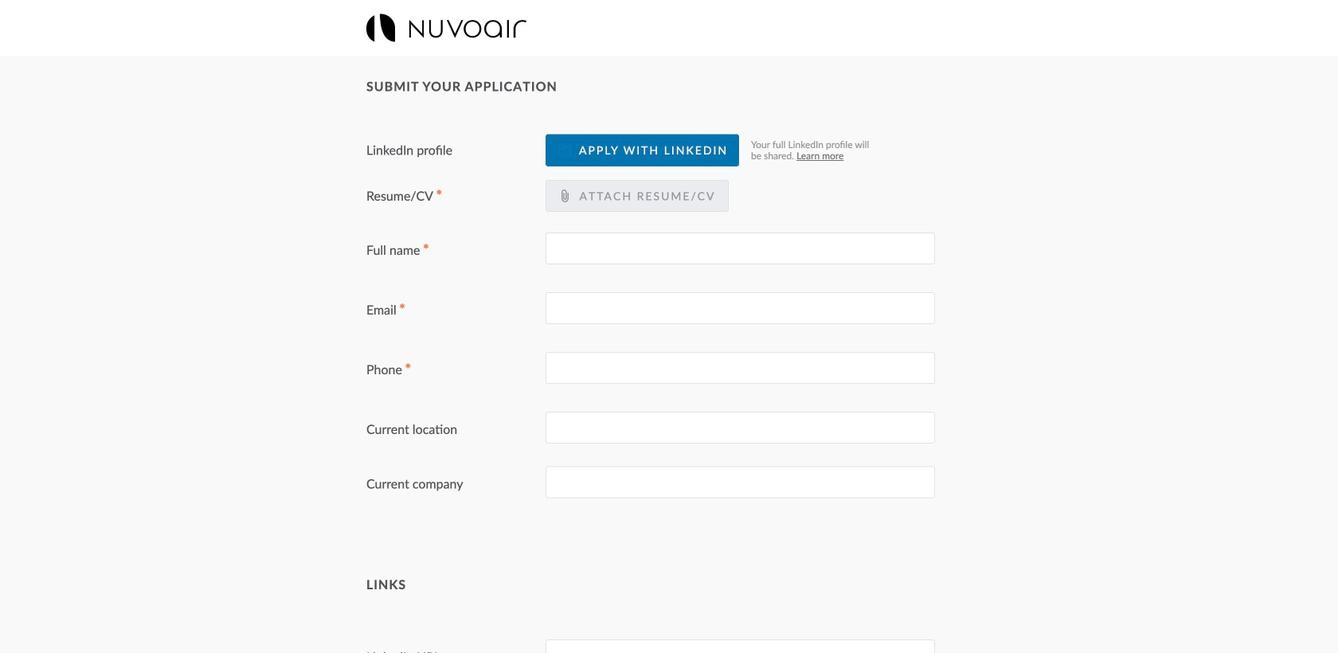 Task type: describe. For each thing, give the bounding box(es) containing it.
paperclip image
[[559, 190, 571, 202]]

nuvoair logo image
[[367, 14, 527, 42]]



Task type: locate. For each thing, give the bounding box(es) containing it.
None email field
[[546, 293, 935, 324]]

None text field
[[546, 233, 935, 265], [546, 352, 935, 384], [546, 412, 935, 444], [546, 467, 935, 498], [546, 640, 935, 653], [546, 233, 935, 265], [546, 352, 935, 384], [546, 412, 935, 444], [546, 467, 935, 498], [546, 640, 935, 653]]



